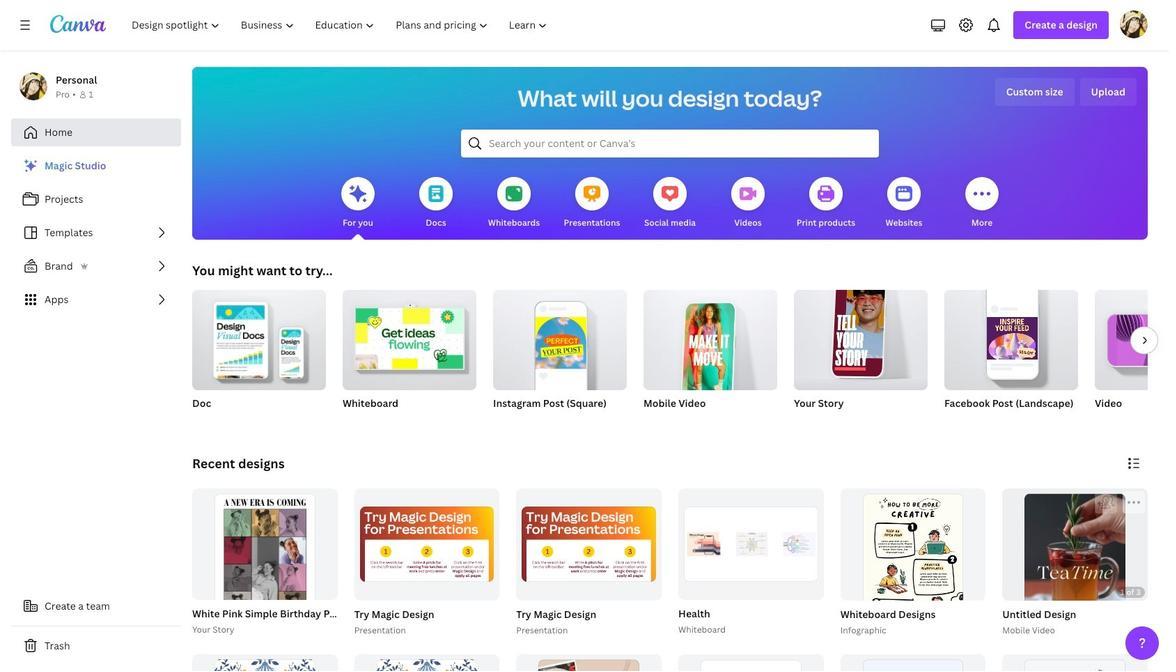 Task type: locate. For each thing, give the bounding box(es) containing it.
list
[[11, 152, 181, 314]]

None search field
[[461, 130, 879, 157]]

top level navigation element
[[123, 11, 560, 39]]

stephanie aranda image
[[1121, 10, 1148, 38]]

group
[[794, 282, 928, 428], [794, 282, 928, 390], [192, 284, 326, 428], [192, 284, 326, 390], [343, 284, 477, 428], [343, 284, 477, 390], [493, 284, 627, 428], [493, 284, 627, 390], [644, 284, 778, 428], [644, 284, 778, 398], [945, 290, 1079, 428], [1096, 290, 1171, 428], [190, 489, 476, 671], [192, 489, 338, 671], [352, 489, 500, 637], [354, 489, 500, 600], [514, 489, 662, 637], [517, 489, 662, 600], [676, 489, 824, 637], [679, 489, 824, 600], [838, 489, 986, 671], [1000, 489, 1148, 671], [1003, 489, 1148, 671], [192, 654, 338, 671], [354, 654, 500, 671], [517, 654, 662, 671], [679, 654, 824, 671], [841, 654, 986, 671], [1003, 654, 1148, 671]]



Task type: vqa. For each thing, say whether or not it's contained in the screenshot.
Search search box
yes



Task type: describe. For each thing, give the bounding box(es) containing it.
Search search field
[[489, 130, 852, 157]]



